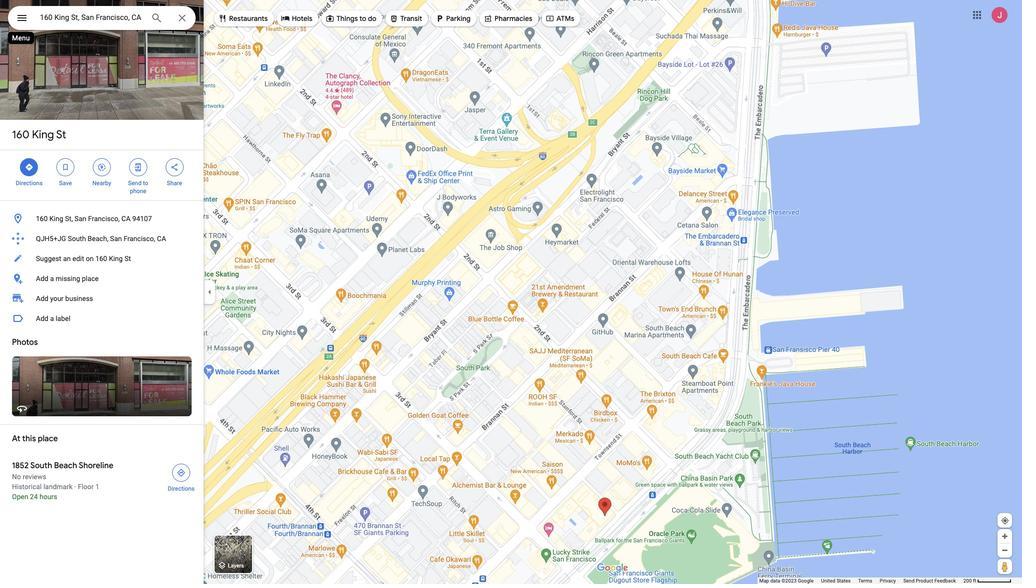 Task type: locate. For each thing, give the bounding box(es) containing it.
160 king st, san francisco, ca 94107
[[36, 215, 152, 223]]

1 vertical spatial st
[[125, 255, 131, 263]]

king left the 'st,'
[[49, 215, 63, 223]]


[[170, 162, 179, 173]]

south up reviews
[[30, 461, 52, 471]]

south inside button
[[68, 235, 86, 243]]

1 horizontal spatial directions
[[168, 485, 195, 492]]

0 vertical spatial francisco,
[[88, 215, 120, 223]]

send product feedback button
[[904, 578, 957, 584]]

add left label at the left of the page
[[36, 315, 48, 323]]

200
[[964, 578, 973, 584]]

missing
[[56, 275, 80, 283]]

footer
[[760, 578, 964, 584]]

0 horizontal spatial san
[[75, 215, 86, 223]]

st
[[56, 128, 66, 142], [125, 255, 131, 263]]

0 vertical spatial san
[[75, 215, 86, 223]]

nearby
[[92, 180, 111, 187]]

st,
[[65, 215, 73, 223]]

160 king st main content
[[0, 0, 204, 584]]

a for missing
[[50, 275, 54, 283]]

place inside button
[[82, 275, 99, 283]]

1 horizontal spatial ca
[[157, 235, 166, 243]]

san inside 160 king st, san francisco, ca 94107 button
[[75, 215, 86, 223]]

add left your
[[36, 295, 48, 303]]

collapse side panel image
[[204, 287, 215, 298]]

1 vertical spatial directions
[[168, 485, 195, 492]]

on
[[86, 255, 94, 263]]

1 vertical spatial add
[[36, 295, 48, 303]]

san right beach,
[[110, 235, 122, 243]]

layers
[[228, 563, 244, 570]]

2 vertical spatial 160
[[95, 255, 107, 263]]

1 vertical spatial king
[[49, 215, 63, 223]]

your
[[50, 295, 64, 303]]

open
[[12, 493, 28, 501]]

francisco, up qjh5+jg south beach, san francisco, ca button
[[88, 215, 120, 223]]

send inside button
[[904, 578, 915, 584]]

to
[[360, 14, 367, 23], [143, 180, 148, 187]]

0 vertical spatial directions
[[16, 180, 43, 187]]

1 a from the top
[[50, 275, 54, 283]]

landmark
[[43, 483, 73, 491]]

0 vertical spatial south
[[68, 235, 86, 243]]

a left the 'missing'
[[50, 275, 54, 283]]

st down qjh5+jg south beach, san francisco, ca button
[[125, 255, 131, 263]]

0 vertical spatial ca
[[122, 215, 131, 223]]

san for beach,
[[110, 235, 122, 243]]

phone
[[130, 188, 147, 195]]

send to phone
[[128, 180, 148, 195]]

0 vertical spatial place
[[82, 275, 99, 283]]

ca for 160 king st, san francisco, ca 94107
[[122, 215, 131, 223]]

san right the 'st,'
[[75, 215, 86, 223]]

1 horizontal spatial send
[[904, 578, 915, 584]]

160 king st, san francisco, ca 94107 button
[[0, 209, 204, 229]]

1 vertical spatial a
[[50, 315, 54, 323]]

to left do
[[360, 14, 367, 23]]

qjh5+jg south beach, san francisco, ca
[[36, 235, 166, 243]]

2 vertical spatial add
[[36, 315, 48, 323]]

states
[[837, 578, 851, 584]]

0 horizontal spatial place
[[38, 434, 58, 444]]

0 vertical spatial to
[[360, 14, 367, 23]]


[[484, 13, 493, 24]]

add down suggest
[[36, 275, 48, 283]]

1 horizontal spatial 160
[[36, 215, 48, 223]]

san inside qjh5+jg south beach, san francisco, ca button
[[110, 235, 122, 243]]

pharmacies
[[495, 14, 533, 23]]

160 right on
[[95, 255, 107, 263]]

directions inside button
[[168, 485, 195, 492]]

st inside button
[[125, 255, 131, 263]]

add for add your business
[[36, 295, 48, 303]]

1 horizontal spatial place
[[82, 275, 99, 283]]

send inside send to phone
[[128, 180, 142, 187]]

zoom out image
[[1002, 547, 1009, 554]]

king up  at left
[[32, 128, 54, 142]]

show your location image
[[1001, 516, 1010, 525]]

0 horizontal spatial st
[[56, 128, 66, 142]]

edit
[[73, 255, 84, 263]]

0 vertical spatial king
[[32, 128, 54, 142]]

1 vertical spatial send
[[904, 578, 915, 584]]

24
[[30, 493, 38, 501]]

beach
[[54, 461, 77, 471]]

0 horizontal spatial directions
[[16, 180, 43, 187]]

ca
[[122, 215, 131, 223], [157, 235, 166, 243]]

0 vertical spatial send
[[128, 180, 142, 187]]

suggest an edit on 160 king st
[[36, 255, 131, 263]]

directions down directions image
[[168, 485, 195, 492]]

 atms
[[546, 13, 575, 24]]

hours
[[40, 493, 57, 501]]

terms
[[859, 578, 873, 584]]

1 vertical spatial place
[[38, 434, 58, 444]]

1 vertical spatial san
[[110, 235, 122, 243]]

200 ft
[[964, 578, 977, 584]]

place right this
[[38, 434, 58, 444]]

1 vertical spatial francisco,
[[124, 235, 155, 243]]

add a missing place
[[36, 275, 99, 283]]

a
[[50, 275, 54, 283], [50, 315, 54, 323]]

160
[[12, 128, 29, 142], [36, 215, 48, 223], [95, 255, 107, 263]]

94107
[[132, 215, 152, 223]]

place
[[82, 275, 99, 283], [38, 434, 58, 444]]

0 horizontal spatial 160
[[12, 128, 29, 142]]

do
[[368, 14, 377, 23]]

0 vertical spatial a
[[50, 275, 54, 283]]

1 horizontal spatial san
[[110, 235, 122, 243]]

160 King St, San Francisco, CA 94107 field
[[8, 6, 196, 30]]

a left label at the left of the page
[[50, 315, 54, 323]]

 restaurants
[[218, 13, 268, 24]]

st up  at the left top of page
[[56, 128, 66, 142]]

160 up  at left
[[12, 128, 29, 142]]

0 horizontal spatial francisco,
[[88, 215, 120, 223]]

add your business link
[[0, 289, 204, 309]]

0 vertical spatial add
[[36, 275, 48, 283]]

privacy
[[880, 578, 897, 584]]

0 horizontal spatial south
[[30, 461, 52, 471]]

directions down  at left
[[16, 180, 43, 187]]

3 add from the top
[[36, 315, 48, 323]]

2 a from the top
[[50, 315, 54, 323]]

add a label button
[[0, 309, 204, 329]]

send left product
[[904, 578, 915, 584]]

1 vertical spatial ca
[[157, 235, 166, 243]]

place down on
[[82, 275, 99, 283]]

footer containing map data ©2023 google
[[760, 578, 964, 584]]

1 horizontal spatial south
[[68, 235, 86, 243]]

2 add from the top
[[36, 295, 48, 303]]

 search field
[[8, 6, 196, 32]]

floor
[[78, 483, 94, 491]]

None field
[[40, 11, 143, 23]]

beach,
[[88, 235, 108, 243]]

king
[[32, 128, 54, 142], [49, 215, 63, 223], [109, 255, 123, 263]]

to inside  things to do
[[360, 14, 367, 23]]

1 horizontal spatial st
[[125, 255, 131, 263]]

1 vertical spatial to
[[143, 180, 148, 187]]

1 horizontal spatial to
[[360, 14, 367, 23]]

·
[[74, 483, 76, 491]]

francisco, down 94107 at top left
[[124, 235, 155, 243]]

0 horizontal spatial to
[[143, 180, 148, 187]]

a for label
[[50, 315, 54, 323]]


[[546, 13, 555, 24]]

directions
[[16, 180, 43, 187], [168, 485, 195, 492]]

send up the phone
[[128, 180, 142, 187]]


[[61, 162, 70, 173]]

francisco,
[[88, 215, 120, 223], [124, 235, 155, 243]]

1 vertical spatial south
[[30, 461, 52, 471]]

south
[[68, 235, 86, 243], [30, 461, 52, 471]]

google account: james peterson  
(james.peterson1902@gmail.com) image
[[992, 7, 1008, 23]]

160 up the qjh5+jg
[[36, 215, 48, 223]]


[[25, 162, 34, 173]]

add
[[36, 275, 48, 283], [36, 295, 48, 303], [36, 315, 48, 323]]

1 horizontal spatial francisco,
[[124, 235, 155, 243]]

south inside 1852 south beach shoreline no reviews historical landmark · floor 1 open 24 hours
[[30, 461, 52, 471]]

san for st,
[[75, 215, 86, 223]]

king down qjh5+jg south beach, san francisco, ca button
[[109, 255, 123, 263]]

0 vertical spatial 160
[[12, 128, 29, 142]]

south up the edit
[[68, 235, 86, 243]]


[[134, 162, 143, 173]]

0 vertical spatial st
[[56, 128, 66, 142]]

1 vertical spatial 160
[[36, 215, 48, 223]]

1 add from the top
[[36, 275, 48, 283]]

0 horizontal spatial ca
[[122, 215, 131, 223]]

to up the phone
[[143, 180, 148, 187]]

0 horizontal spatial send
[[128, 180, 142, 187]]



Task type: vqa. For each thing, say whether or not it's contained in the screenshot.
CA
yes



Task type: describe. For each thing, give the bounding box(es) containing it.
king for st,
[[49, 215, 63, 223]]

 parking
[[436, 13, 471, 24]]

google maps element
[[0, 0, 1023, 584]]

map data ©2023 google
[[760, 578, 814, 584]]

add your business
[[36, 295, 93, 303]]

at
[[12, 434, 20, 444]]

google
[[798, 578, 814, 584]]

united states button
[[822, 578, 851, 584]]

transit
[[401, 14, 423, 23]]

shoreline
[[79, 461, 113, 471]]

atms
[[557, 14, 575, 23]]

king for st
[[32, 128, 54, 142]]

 transit
[[390, 13, 423, 24]]

 button
[[8, 6, 36, 32]]

an
[[63, 255, 71, 263]]

united
[[822, 578, 836, 584]]

terms button
[[859, 578, 873, 584]]

none field inside 160 king st, san francisco, ca 94107 field
[[40, 11, 143, 23]]

200 ft button
[[964, 578, 1012, 584]]

directions image
[[177, 468, 186, 477]]

privacy button
[[880, 578, 897, 584]]

parking
[[447, 14, 471, 23]]

 hotels
[[281, 13, 313, 24]]

1
[[95, 483, 99, 491]]

product
[[916, 578, 934, 584]]

historical
[[12, 483, 42, 491]]

reviews
[[23, 473, 46, 481]]

ca for qjh5+jg south beach, san francisco, ca
[[157, 235, 166, 243]]

this
[[22, 434, 36, 444]]

business
[[65, 295, 93, 303]]

label
[[56, 315, 70, 323]]

ft
[[974, 578, 977, 584]]

qjh5+jg
[[36, 235, 66, 243]]

feedback
[[935, 578, 957, 584]]

no
[[12, 473, 21, 481]]


[[97, 162, 106, 173]]

zoom in image
[[1002, 533, 1009, 540]]


[[436, 13, 445, 24]]

send for send product feedback
[[904, 578, 915, 584]]

show street view coverage image
[[998, 559, 1013, 574]]

160 for 160 king st
[[12, 128, 29, 142]]

©2023
[[782, 578, 797, 584]]

footer inside google maps element
[[760, 578, 964, 584]]

save
[[59, 180, 72, 187]]


[[218, 13, 227, 24]]


[[326, 13, 335, 24]]

south for 1852
[[30, 461, 52, 471]]

at this place
[[12, 434, 58, 444]]

things
[[337, 14, 358, 23]]

francisco, for beach,
[[124, 235, 155, 243]]

suggest an edit on 160 king st button
[[0, 249, 204, 269]]

add for add a label
[[36, 315, 48, 323]]

directions button
[[162, 461, 201, 493]]

add a missing place button
[[0, 269, 204, 289]]

directions inside actions for 160 king st region
[[16, 180, 43, 187]]

share
[[167, 180, 182, 187]]

hotels
[[292, 14, 313, 23]]

photos
[[12, 338, 38, 348]]

 things to do
[[326, 13, 377, 24]]

send product feedback
[[904, 578, 957, 584]]

francisco, for st,
[[88, 215, 120, 223]]

2 horizontal spatial 160
[[95, 255, 107, 263]]

 pharmacies
[[484, 13, 533, 24]]

united states
[[822, 578, 851, 584]]

restaurants
[[229, 14, 268, 23]]

south for qjh5+jg
[[68, 235, 86, 243]]

1852 south beach shoreline no reviews historical landmark · floor 1 open 24 hours
[[12, 461, 113, 501]]

add for add a missing place
[[36, 275, 48, 283]]

1852
[[12, 461, 29, 471]]

160 for 160 king st, san francisco, ca 94107
[[36, 215, 48, 223]]

data
[[771, 578, 781, 584]]

160 king st
[[12, 128, 66, 142]]


[[16, 11, 28, 25]]

2 vertical spatial king
[[109, 255, 123, 263]]

to inside send to phone
[[143, 180, 148, 187]]


[[281, 13, 290, 24]]

map
[[760, 578, 770, 584]]

add a label
[[36, 315, 70, 323]]

suggest
[[36, 255, 61, 263]]

qjh5+jg south beach, san francisco, ca button
[[0, 229, 204, 249]]

send for send to phone
[[128, 180, 142, 187]]

actions for 160 king st region
[[0, 150, 204, 200]]


[[390, 13, 399, 24]]



